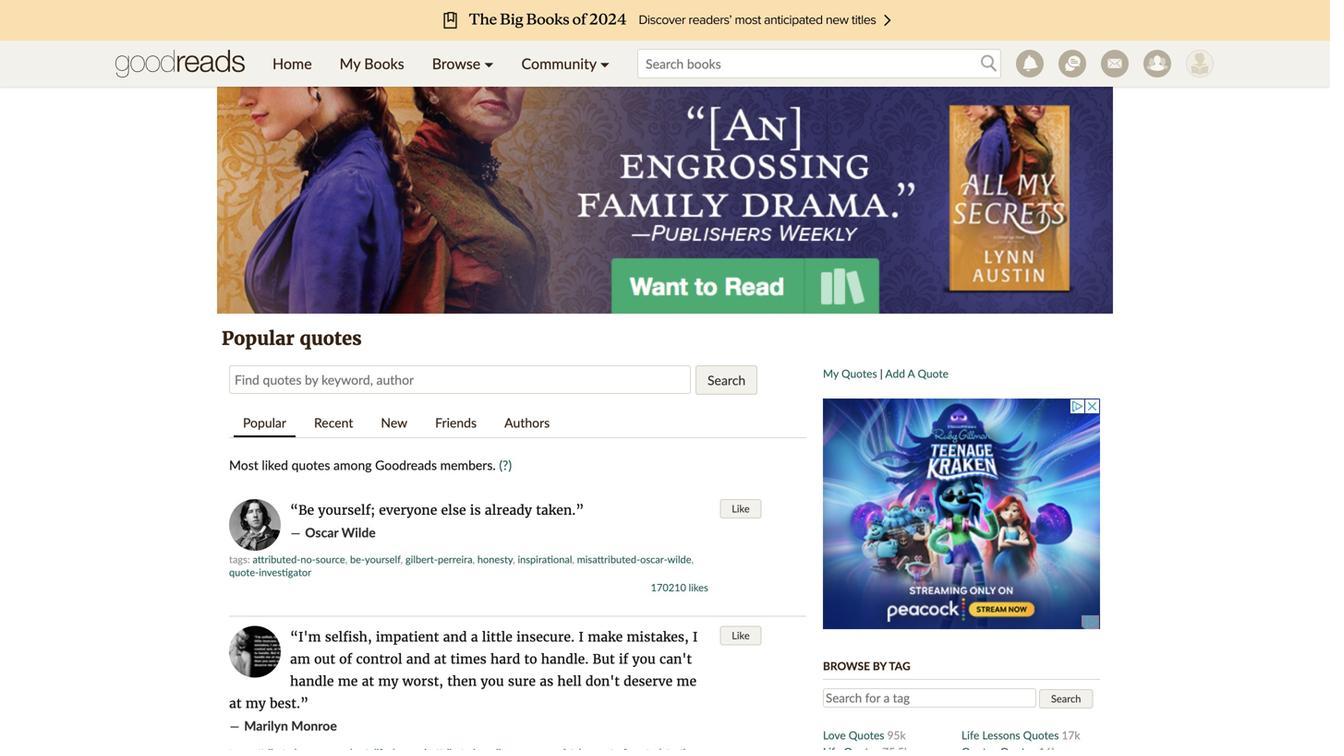 Task type: describe. For each thing, give the bounding box(es) containing it.
95k
[[887, 729, 906, 743]]

1 vertical spatial and
[[406, 652, 430, 668]]

1 horizontal spatial at
[[362, 674, 374, 690]]

browse ▾
[[432, 54, 494, 73]]

my group discussions image
[[1059, 50, 1086, 78]]

my quotes link
[[823, 367, 877, 381]]

2 me from the left
[[677, 674, 697, 690]]

community ▾ button
[[508, 41, 624, 87]]

friends
[[435, 415, 477, 431]]

liked
[[262, 458, 288, 473]]

1 , from the left
[[345, 554, 347, 566]]

1 horizontal spatial and
[[443, 630, 467, 646]]

love quotes 95k
[[823, 729, 906, 743]]

gilbert-perreira link
[[406, 554, 473, 566]]

like link for "i'm selfish, impatient and a little insecure. i make mistakes, i am out of control and at times hard to handle. but if you can't handle me at my worst, then you sure as hell don't deserve me at my best."
[[720, 627, 762, 646]]

popular quotes
[[222, 327, 362, 351]]

browse by tag
[[823, 660, 911, 673]]

Search for a tag text field
[[823, 689, 1036, 708]]

home link
[[259, 41, 326, 87]]

tag
[[889, 660, 911, 673]]

1 me from the left
[[338, 674, 358, 690]]

my for my quotes | add a quote
[[823, 367, 839, 381]]

handle.
[[541, 652, 589, 668]]

am
[[290, 652, 310, 668]]

attributed-
[[253, 554, 301, 566]]

friend requests image
[[1144, 50, 1171, 78]]

as
[[540, 674, 554, 690]]

4 , from the left
[[513, 554, 515, 566]]

honesty
[[477, 554, 513, 566]]

menu containing home
[[259, 41, 624, 87]]

most
[[229, 458, 258, 473]]

misattributed-oscar-wilde link
[[577, 554, 691, 566]]

oscar
[[305, 525, 338, 541]]

(?) link
[[499, 458, 512, 473]]

wilde
[[341, 525, 376, 541]]

▾ for community ▾
[[600, 54, 610, 73]]

attributed-no-source link
[[253, 554, 345, 566]]

be-
[[350, 554, 365, 566]]

to
[[524, 652, 537, 668]]

goodreads
[[375, 458, 437, 473]]

already
[[485, 503, 532, 519]]

1 vertical spatial you
[[481, 674, 504, 690]]

authors link
[[495, 410, 559, 436]]

browse ▾ button
[[418, 41, 508, 87]]

hard
[[491, 652, 520, 668]]

inspirational
[[518, 554, 572, 566]]

6 , from the left
[[691, 554, 694, 566]]

wilde
[[668, 554, 691, 566]]

browse for browse ▾
[[432, 54, 481, 73]]

170210 likes link
[[651, 582, 708, 594]]

i'm selfish, impatient and a little insecure. i make mistakes, i am out of control image
[[229, 627, 281, 695]]

Search for books to add to your shelves search field
[[637, 49, 1001, 79]]

no-
[[301, 554, 316, 566]]

my quotes | add a quote
[[823, 367, 949, 381]]

▾ for browse ▾
[[484, 54, 494, 73]]

be-yourself link
[[350, 554, 401, 566]]

investigator
[[259, 567, 311, 579]]

0 vertical spatial quotes
[[300, 327, 362, 351]]

perreira
[[438, 554, 473, 566]]

love quotes link
[[823, 729, 887, 743]]

likes
[[689, 582, 708, 594]]

honesty link
[[477, 554, 513, 566]]

gilbert-
[[406, 554, 438, 566]]

a
[[908, 367, 915, 381]]

oscar wilde image
[[229, 500, 281, 551]]

of
[[339, 652, 352, 668]]

inspirational link
[[518, 554, 572, 566]]

quotes for love
[[849, 729, 884, 743]]

don't
[[586, 674, 620, 690]]

"be yourself; everyone else is already taken." ― oscar wilde
[[290, 503, 584, 542]]

quote-
[[229, 567, 259, 579]]

love
[[823, 729, 846, 743]]

mistakes,
[[627, 630, 689, 646]]

impatient
[[376, 630, 439, 646]]

is
[[470, 503, 481, 519]]



Task type: vqa. For each thing, say whether or not it's contained in the screenshot.
| at the right of the page
yes



Task type: locate. For each thing, give the bounding box(es) containing it.
me down the of on the bottom left of the page
[[338, 674, 358, 690]]

1 vertical spatial ―
[[229, 719, 240, 735]]

times
[[450, 652, 487, 668]]

you
[[632, 652, 656, 668], [481, 674, 504, 690]]

2 like link from the top
[[720, 627, 762, 646]]

add a quote link
[[885, 367, 949, 381]]

home
[[272, 54, 312, 73]]

popular for popular quotes
[[222, 327, 295, 351]]

1 vertical spatial quotes
[[292, 458, 330, 473]]

most liked quotes among goodreads members. (?)
[[229, 458, 512, 473]]

me
[[338, 674, 358, 690], [677, 674, 697, 690]]

0 vertical spatial like
[[732, 503, 750, 515]]

170210
[[651, 582, 686, 594]]

then
[[447, 674, 477, 690]]

like link
[[720, 500, 762, 519], [720, 627, 762, 646]]

quotes left |
[[841, 367, 877, 381]]

at down control
[[362, 674, 374, 690]]

monroe
[[291, 719, 337, 734]]

and
[[443, 630, 467, 646], [406, 652, 430, 668]]

advertisement element
[[217, 83, 1113, 314], [823, 399, 1100, 630]]

like for "be yourself; everyone else is already taken."
[[732, 503, 750, 515]]

"i'm
[[290, 630, 321, 646]]

else
[[441, 503, 466, 519]]

0 vertical spatial you
[[632, 652, 656, 668]]

0 horizontal spatial at
[[229, 696, 242, 713]]

0 horizontal spatial you
[[481, 674, 504, 690]]

1 vertical spatial my
[[245, 696, 266, 713]]

but
[[593, 652, 615, 668]]

0 vertical spatial my
[[378, 674, 399, 690]]

1 horizontal spatial me
[[677, 674, 697, 690]]

new
[[381, 415, 408, 431]]

0 vertical spatial advertisement element
[[217, 83, 1113, 314]]

Search books text field
[[637, 49, 1001, 79]]

at up "worst,"
[[434, 652, 447, 668]]

2 horizontal spatial at
[[434, 652, 447, 668]]

source
[[316, 554, 345, 566]]

among
[[334, 458, 372, 473]]

0 horizontal spatial ―
[[229, 719, 240, 735]]

authors
[[504, 415, 550, 431]]

inbox image
[[1101, 50, 1129, 78]]

2 vertical spatial at
[[229, 696, 242, 713]]

yourself
[[365, 554, 401, 566]]

quotes left 95k at bottom
[[849, 729, 884, 743]]

,
[[345, 554, 347, 566], [401, 554, 403, 566], [473, 554, 475, 566], [513, 554, 515, 566], [572, 554, 574, 566], [691, 554, 694, 566]]

0 vertical spatial popular
[[222, 327, 295, 351]]

marilyn
[[244, 719, 288, 734]]

my left books
[[340, 54, 360, 73]]

1 horizontal spatial i
[[693, 630, 698, 646]]

― left the marilyn
[[229, 719, 240, 735]]

― inside "be yourself; everyone else is already taken." ― oscar wilde
[[290, 525, 301, 542]]

0 vertical spatial and
[[443, 630, 467, 646]]

selfish,
[[325, 630, 372, 646]]

quotes for my
[[841, 367, 877, 381]]

1 vertical spatial popular
[[243, 415, 286, 431]]

1 like from the top
[[732, 503, 750, 515]]

handle
[[290, 674, 334, 690]]

life
[[962, 729, 980, 743]]

browse left "by"
[[823, 660, 870, 673]]

notifications image
[[1016, 50, 1044, 78]]

0 vertical spatial ―
[[290, 525, 301, 542]]

and left a
[[443, 630, 467, 646]]

can't
[[660, 652, 692, 668]]

1 horizontal spatial ▾
[[600, 54, 610, 73]]

yourself;
[[318, 503, 375, 519]]

1 vertical spatial like link
[[720, 627, 762, 646]]

browse right books
[[432, 54, 481, 73]]

quote
[[918, 367, 949, 381]]

like link for "be yourself; everyone else is already taken."
[[720, 500, 762, 519]]

best."
[[270, 696, 309, 713]]

my for my books
[[340, 54, 360, 73]]

my books link
[[326, 41, 418, 87]]

, up likes
[[691, 554, 694, 566]]

everyone
[[379, 503, 437, 519]]

my books
[[340, 54, 404, 73]]

▾ right community
[[600, 54, 610, 73]]

oscar-
[[640, 554, 668, 566]]

0 vertical spatial like link
[[720, 500, 762, 519]]

add
[[885, 367, 905, 381]]

if
[[619, 652, 628, 668]]

i right "mistakes,"
[[693, 630, 698, 646]]

1 like link from the top
[[720, 500, 762, 519]]

1 vertical spatial browse
[[823, 660, 870, 673]]

0 horizontal spatial ▾
[[484, 54, 494, 73]]

0 horizontal spatial me
[[338, 674, 358, 690]]

1 vertical spatial my
[[823, 367, 839, 381]]

books
[[364, 54, 404, 73]]

17k
[[1062, 729, 1080, 743]]

a
[[471, 630, 478, 646]]

me down can't
[[677, 674, 697, 690]]

hell
[[557, 674, 582, 690]]

1 vertical spatial like
[[732, 630, 750, 642]]

2 like from the top
[[732, 630, 750, 642]]

▾ left community
[[484, 54, 494, 73]]

by
[[873, 660, 887, 673]]

2 ▾ from the left
[[600, 54, 610, 73]]

i left "make"
[[579, 630, 584, 646]]

like
[[732, 503, 750, 515], [732, 630, 750, 642]]

misattributed-
[[577, 554, 640, 566]]

1 i from the left
[[579, 630, 584, 646]]

1 horizontal spatial my
[[378, 674, 399, 690]]

― inside "i'm selfish, impatient and a little insecure. i make mistakes, i am out of control and at times hard to handle. but if you can't handle me at my worst, then you sure as hell don't deserve me at my best." ― marilyn monroe
[[229, 719, 240, 735]]

recent
[[314, 415, 353, 431]]

, left the 'gilbert-'
[[401, 554, 403, 566]]

, left be-
[[345, 554, 347, 566]]

tags: attributed-no-source , be-yourself , gilbert-perreira , honesty , inspirational , misattributed-oscar-wilde , quote-investigator 170210 likes
[[229, 554, 708, 594]]

0 horizontal spatial i
[[579, 630, 584, 646]]

5 , from the left
[[572, 554, 574, 566]]

0 horizontal spatial browse
[[432, 54, 481, 73]]

my down control
[[378, 674, 399, 690]]

life lessons quotes 17k
[[962, 729, 1080, 743]]

None submit
[[696, 366, 758, 395], [1039, 690, 1093, 709], [696, 366, 758, 395], [1039, 690, 1093, 709]]

new link
[[372, 410, 417, 436]]

▾ inside dropdown button
[[484, 54, 494, 73]]

, left misattributed- at left
[[572, 554, 574, 566]]

members.
[[440, 458, 496, 473]]

community
[[521, 54, 596, 73]]

browse
[[432, 54, 481, 73], [823, 660, 870, 673]]

popular for popular
[[243, 415, 286, 431]]

quotes left 17k in the right of the page
[[1023, 729, 1059, 743]]

1 vertical spatial at
[[362, 674, 374, 690]]

my up the marilyn
[[245, 696, 266, 713]]

2 i from the left
[[693, 630, 698, 646]]

, left the inspirational
[[513, 554, 515, 566]]

|
[[880, 367, 883, 381]]

Find quotes by keyword, author text field
[[229, 366, 691, 394]]

worst,
[[402, 674, 443, 690]]

▾ inside popup button
[[600, 54, 610, 73]]

tags:
[[229, 554, 250, 566]]

you right the if
[[632, 652, 656, 668]]

(?)
[[499, 458, 512, 473]]

sure
[[508, 674, 536, 690]]

1 ▾ from the left
[[484, 54, 494, 73]]

, left honesty link
[[473, 554, 475, 566]]

0 vertical spatial at
[[434, 652, 447, 668]]

browse for browse by tag
[[823, 660, 870, 673]]

recent link
[[305, 410, 362, 436]]

browse inside browse ▾ dropdown button
[[432, 54, 481, 73]]

1 vertical spatial advertisement element
[[823, 399, 1100, 630]]

community ▾
[[521, 54, 610, 73]]

― down "be
[[290, 525, 301, 542]]

1 horizontal spatial you
[[632, 652, 656, 668]]

0 vertical spatial browse
[[432, 54, 481, 73]]

0 horizontal spatial and
[[406, 652, 430, 668]]

quotes right liked
[[292, 458, 330, 473]]

1 horizontal spatial browse
[[823, 660, 870, 673]]

quotes
[[300, 327, 362, 351], [292, 458, 330, 473]]

deserve
[[624, 674, 673, 690]]

▾
[[484, 54, 494, 73], [600, 54, 610, 73]]

and up "worst,"
[[406, 652, 430, 668]]

popular
[[222, 327, 295, 351], [243, 415, 286, 431]]

little
[[482, 630, 513, 646]]

quote-investigator link
[[229, 567, 311, 579]]

0 horizontal spatial my
[[340, 54, 360, 73]]

"i'm selfish, impatient and a little insecure. i make mistakes, i am out of control and at times hard to handle. but if you can't handle me at my worst, then you sure as hell don't deserve me at my best." ― marilyn monroe
[[229, 630, 698, 735]]

make
[[588, 630, 623, 646]]

life lessons quotes link
[[962, 729, 1062, 743]]

0 vertical spatial my
[[340, 54, 360, 73]]

quotes up recent
[[300, 327, 362, 351]]

1 horizontal spatial ―
[[290, 525, 301, 542]]

2 , from the left
[[401, 554, 403, 566]]

lessons
[[982, 729, 1020, 743]]

my left |
[[823, 367, 839, 381]]

"be
[[290, 503, 314, 519]]

0 horizontal spatial my
[[245, 696, 266, 713]]

at down i'm selfish, impatient and a little insecure. i make mistakes, i am out of control image
[[229, 696, 242, 713]]

like for "i'm selfish, impatient and a little insecure. i make mistakes, i am out of control and at times hard to handle. but if you can't handle me at my worst, then you sure as hell don't deserve me at my best."
[[732, 630, 750, 642]]

―
[[290, 525, 301, 542], [229, 719, 240, 735]]

john smith image
[[1186, 50, 1214, 78]]

3 , from the left
[[473, 554, 475, 566]]

my
[[340, 54, 360, 73], [823, 367, 839, 381]]

control
[[356, 652, 402, 668]]

1 horizontal spatial my
[[823, 367, 839, 381]]

you down the hard
[[481, 674, 504, 690]]

menu
[[259, 41, 624, 87]]



